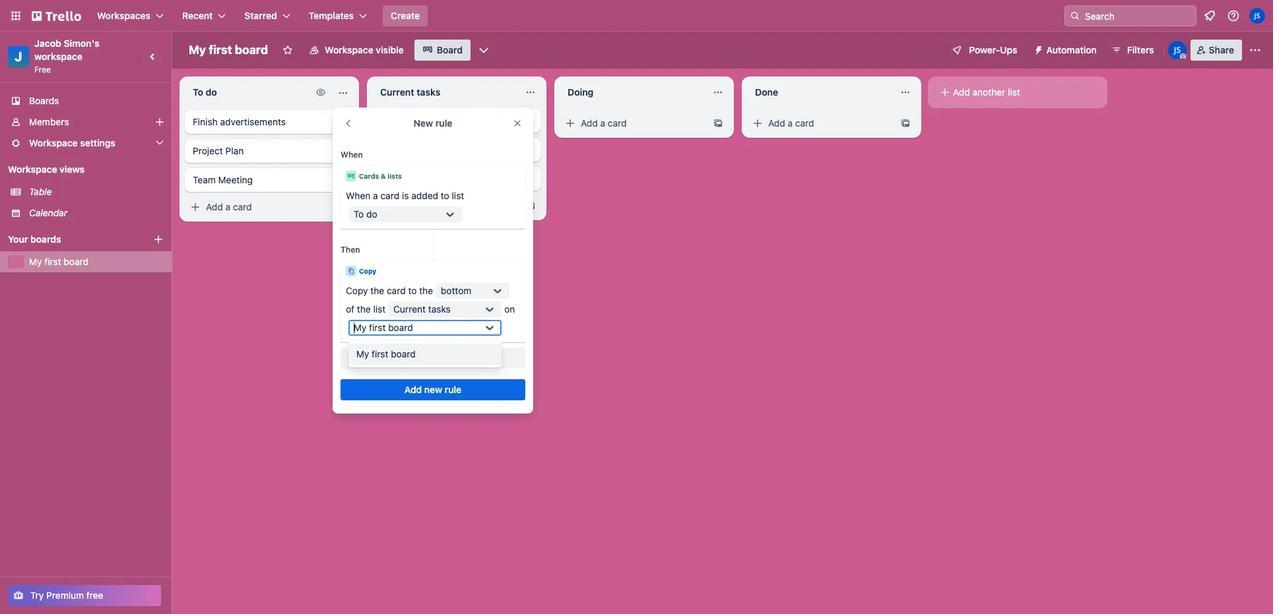 Task type: locate. For each thing, give the bounding box(es) containing it.
team meeting link down project plan link
[[185, 168, 354, 192]]

1 horizontal spatial advertisements
[[408, 115, 474, 126]]

workspace for workspace settings
[[29, 137, 78, 149]]

create from template… image for done text box
[[901, 118, 911, 129]]

templates button
[[301, 5, 375, 26]]

0 horizontal spatial to
[[408, 285, 417, 296]]

a down done text box
[[788, 118, 793, 129]]

team up when a card is added to list
[[380, 173, 403, 184]]

members
[[29, 116, 69, 127]]

workspace
[[34, 51, 83, 62]]

card down "plan"
[[233, 201, 252, 213]]

first
[[209, 43, 232, 57], [44, 256, 61, 267], [369, 322, 386, 333], [372, 349, 389, 360]]

1 horizontal spatial to
[[441, 190, 450, 201]]

finish for "to do" text field
[[193, 116, 218, 127]]

finish advertisements for the current tasks text field on the top of page
[[380, 115, 474, 126]]

list down copy the card to the
[[373, 304, 386, 315]]

meeting for the current tasks text field on the top of page
[[406, 173, 440, 184]]

add a card link down lists
[[372, 197, 520, 215]]

Done text field
[[748, 82, 893, 103]]

0 horizontal spatial create from template… image
[[526, 201, 536, 211]]

a down doing text box
[[601, 118, 606, 129]]

add a card link down project plan link
[[185, 198, 333, 217]]

add a card down doing text box
[[581, 118, 627, 129]]

sm image for create from template… icon to the left
[[376, 199, 390, 213]]

a right the is
[[413, 200, 418, 211]]

workspace for workspace visible
[[325, 44, 374, 55]]

j link
[[8, 46, 29, 67]]

back to home image
[[32, 5, 81, 26]]

first down of the list
[[369, 322, 386, 333]]

workspace inside 'button'
[[325, 44, 374, 55]]

team meeting link down new rule
[[372, 167, 541, 191]]

when up to
[[346, 190, 371, 201]]

add a card down done text box
[[769, 118, 815, 129]]

add board image
[[153, 234, 164, 245]]

card for create from template… image
[[233, 201, 252, 213]]

Search field
[[1081, 6, 1197, 26]]

1 vertical spatial rule
[[445, 384, 462, 396]]

when up cards
[[341, 150, 363, 160]]

1 horizontal spatial team meeting
[[380, 173, 440, 184]]

board inside "text box"
[[235, 43, 268, 57]]

add a card down "plan"
[[206, 201, 252, 213]]

workspace
[[325, 44, 374, 55], [29, 137, 78, 149], [8, 164, 57, 175]]

1 horizontal spatial team
[[380, 173, 403, 184]]

add a card link down doing text box
[[560, 114, 708, 133]]

team meeting for "to do" text field
[[193, 174, 253, 186]]

the
[[371, 285, 384, 296], [419, 285, 433, 296], [357, 304, 371, 315]]

0 horizontal spatial meeting
[[218, 174, 253, 186]]

meeting
[[406, 173, 440, 184], [218, 174, 253, 186]]

finish advertisements link down the current tasks text field on the top of page
[[372, 109, 541, 133]]

a up do
[[373, 190, 378, 201]]

recent button
[[174, 5, 234, 26]]

0 horizontal spatial finish advertisements
[[193, 116, 286, 127]]

1 horizontal spatial create from template… image
[[713, 118, 724, 129]]

first inside "text box"
[[209, 43, 232, 57]]

to
[[441, 190, 450, 201], [408, 285, 417, 296]]

workspace visible
[[325, 44, 404, 55]]

calendar link
[[29, 207, 164, 220]]

lists
[[388, 172, 402, 180]]

workspace up table
[[8, 164, 57, 175]]

try premium free
[[30, 590, 103, 602]]

add a card
[[581, 118, 627, 129], [769, 118, 815, 129], [394, 200, 440, 211], [206, 201, 252, 213]]

0 horizontal spatial team
[[193, 174, 216, 186]]

1 vertical spatial workspace
[[29, 137, 78, 149]]

team meeting up the is
[[380, 173, 440, 184]]

power-ups
[[970, 44, 1018, 55]]

my first board inside "text box"
[[189, 43, 268, 57]]

create
[[391, 10, 420, 21]]

0 horizontal spatial team meeting link
[[185, 168, 354, 192]]

1 vertical spatial list
[[452, 190, 464, 201]]

finish advertisements up "plan"
[[193, 116, 286, 127]]

meeting down "plan"
[[218, 174, 253, 186]]

advertisements down "to do" text field
[[220, 116, 286, 127]]

add inside add another list link
[[954, 87, 971, 98]]

members link
[[0, 112, 172, 133]]

sm image
[[1029, 40, 1047, 58], [314, 86, 328, 99], [939, 86, 952, 99], [751, 117, 765, 130], [189, 201, 202, 214]]

add left the new
[[405, 384, 422, 396]]

finish advertisements down the current tasks text field on the top of page
[[380, 115, 474, 126]]

the right the of at the left of the page
[[357, 304, 371, 315]]

0 horizontal spatial finish
[[193, 116, 218, 127]]

board
[[235, 43, 268, 57], [64, 256, 88, 267], [388, 322, 413, 333], [391, 349, 416, 360]]

0 vertical spatial workspace
[[325, 44, 374, 55]]

workspaces button
[[89, 5, 172, 26]]

my
[[189, 43, 206, 57], [29, 256, 42, 267], [354, 322, 367, 333], [356, 349, 369, 360]]

workspace for workspace views
[[8, 164, 57, 175]]

1 vertical spatial when
[[346, 190, 371, 201]]

add a card for doing text box's create from template… icon
[[581, 118, 627, 129]]

advertisements
[[408, 115, 474, 126], [220, 116, 286, 127]]

card up current
[[387, 285, 406, 296]]

first down the recent dropdown button
[[209, 43, 232, 57]]

0 vertical spatial copy
[[359, 267, 377, 275]]

simon's
[[64, 38, 99, 49]]

team meeting link for create from template… image
[[185, 168, 354, 192]]

advertisements for the current tasks text field on the top of page
[[408, 115, 474, 126]]

my first board inside my first board link
[[29, 256, 88, 267]]

new
[[425, 384, 443, 396]]

tasks
[[428, 304, 451, 315]]

is
[[402, 190, 409, 201]]

to right the added
[[441, 190, 450, 201]]

copy up the of at the left of the page
[[346, 285, 368, 296]]

card right the is
[[421, 200, 440, 211]]

add down project plan
[[206, 201, 223, 213]]

automation button
[[1029, 40, 1105, 61]]

sm image inside add another list link
[[939, 86, 952, 99]]

add left another
[[954, 87, 971, 98]]

1 horizontal spatial sm image
[[564, 117, 577, 130]]

finish advertisements for "to do" text field
[[193, 116, 286, 127]]

add a card link down done text box
[[748, 114, 895, 133]]

team
[[380, 173, 403, 184], [193, 174, 216, 186]]

views
[[59, 164, 85, 175]]

finish
[[380, 115, 405, 126], [193, 116, 218, 127]]

create from template… image
[[713, 118, 724, 129], [901, 118, 911, 129], [526, 201, 536, 211]]

card for doing text box's create from template… icon
[[608, 118, 627, 129]]

finish advertisements link
[[372, 109, 541, 133], [185, 110, 354, 134]]

finish advertisements link for "to do" text field
[[185, 110, 354, 134]]

add
[[954, 87, 971, 98], [581, 118, 598, 129], [769, 118, 786, 129], [394, 200, 411, 211], [206, 201, 223, 213], [414, 353, 431, 364], [405, 384, 422, 396]]

open information menu image
[[1228, 9, 1241, 22]]

workspace down templates popup button
[[325, 44, 374, 55]]

a down "plan"
[[226, 201, 231, 213]]

copy
[[359, 267, 377, 275], [346, 285, 368, 296]]

0 horizontal spatial list
[[373, 304, 386, 315]]

recent
[[182, 10, 213, 21]]

list
[[1008, 87, 1021, 98], [452, 190, 464, 201], [373, 304, 386, 315]]

1 horizontal spatial finish
[[380, 115, 405, 126]]

0 vertical spatial to
[[441, 190, 450, 201]]

the for card
[[371, 285, 384, 296]]

added
[[412, 190, 438, 201]]

boards link
[[0, 90, 172, 112]]

finish advertisements
[[380, 115, 474, 126], [193, 116, 286, 127]]

2 horizontal spatial create from template… image
[[901, 118, 911, 129]]

0 horizontal spatial finish advertisements link
[[185, 110, 354, 134]]

team meeting
[[380, 173, 440, 184], [193, 174, 253, 186]]

copy down then
[[359, 267, 377, 275]]

add a card down lists
[[394, 200, 440, 211]]

2 vertical spatial list
[[373, 304, 386, 315]]

add a card link
[[560, 114, 708, 133], [748, 114, 895, 133], [372, 197, 520, 215], [185, 198, 333, 217]]

when for when a card is added to list
[[346, 190, 371, 201]]

a
[[601, 118, 606, 129], [788, 118, 793, 129], [373, 190, 378, 201], [413, 200, 418, 211], [226, 201, 231, 213]]

list right another
[[1008, 87, 1021, 98]]

team meeting link
[[372, 167, 541, 191], [185, 168, 354, 192]]

the up of the list
[[371, 285, 384, 296]]

cards
[[359, 172, 379, 180]]

this member is an admin of this board. image
[[1180, 53, 1186, 59]]

add inside add new rule button
[[405, 384, 422, 396]]

0 horizontal spatial team meeting
[[193, 174, 253, 186]]

team meeting down project plan
[[193, 174, 253, 186]]

jacob simon (jacobsimon16) image
[[1250, 8, 1266, 24]]

jacob simon's workspace free
[[34, 38, 102, 75]]

a for create from template… image
[[226, 201, 231, 213]]

2 horizontal spatial list
[[1008, 87, 1021, 98]]

0 vertical spatial list
[[1008, 87, 1021, 98]]

card down doing text box
[[608, 118, 627, 129]]

workspace inside dropdown button
[[29, 137, 78, 149]]

boards
[[30, 234, 61, 245]]

+ add action
[[406, 353, 461, 364]]

my inside "text box"
[[189, 43, 206, 57]]

first left +
[[372, 349, 389, 360]]

action
[[434, 353, 461, 364]]

ups
[[1001, 44, 1018, 55]]

1 horizontal spatial meeting
[[406, 173, 440, 184]]

share button
[[1191, 40, 1243, 61]]

rule right the new
[[445, 384, 462, 396]]

1 horizontal spatial finish advertisements link
[[372, 109, 541, 133]]

add a card link for create from template… icon for done text box
[[748, 114, 895, 133]]

board link
[[415, 40, 471, 61]]

finish advertisements link up project plan link
[[185, 110, 354, 134]]

sm image
[[564, 117, 577, 130], [376, 199, 390, 213]]

0 horizontal spatial advertisements
[[220, 116, 286, 127]]

meeting for "to do" text field
[[218, 174, 253, 186]]

1 vertical spatial sm image
[[376, 199, 390, 213]]

team meeting for the current tasks text field on the top of page
[[380, 173, 440, 184]]

team down "project" at top left
[[193, 174, 216, 186]]

add new rule
[[405, 384, 462, 396]]

add another list link
[[934, 82, 1103, 103]]

add left the added
[[394, 200, 411, 211]]

card
[[608, 118, 627, 129], [796, 118, 815, 129], [381, 190, 400, 201], [421, 200, 440, 211], [233, 201, 252, 213], [387, 285, 406, 296]]

to up current
[[408, 285, 417, 296]]

jacob simon's workspace link
[[34, 38, 102, 62]]

card down done text box
[[796, 118, 815, 129]]

show menu image
[[1249, 44, 1263, 57]]

rule right new
[[436, 118, 453, 129]]

finish left new
[[380, 115, 405, 126]]

list right the added
[[452, 190, 464, 201]]

add down done text box
[[769, 118, 786, 129]]

meeting up the added
[[406, 173, 440, 184]]

1 horizontal spatial finish advertisements
[[380, 115, 474, 126]]

workspace visible button
[[301, 40, 412, 61]]

copy for copy the card to the
[[346, 285, 368, 296]]

list for add another list
[[1008, 87, 1021, 98]]

filters button
[[1108, 40, 1159, 61]]

advertisements for "to do" text field
[[220, 116, 286, 127]]

rule
[[436, 118, 453, 129], [445, 384, 462, 396]]

add another list
[[954, 87, 1021, 98]]

workspace down members
[[29, 137, 78, 149]]

1 vertical spatial copy
[[346, 285, 368, 296]]

2 vertical spatial workspace
[[8, 164, 57, 175]]

advertisements down the current tasks text field on the top of page
[[408, 115, 474, 126]]

list for of the list
[[373, 304, 386, 315]]

try
[[30, 590, 44, 602]]

rule inside button
[[445, 384, 462, 396]]

board down starred
[[235, 43, 268, 57]]

card for create from template… icon for done text box
[[796, 118, 815, 129]]

j
[[15, 49, 22, 64]]

finish up "project" at top left
[[193, 116, 218, 127]]

0 vertical spatial when
[[341, 150, 363, 160]]

project plan
[[193, 145, 244, 157]]

1 horizontal spatial team meeting link
[[372, 167, 541, 191]]

0 vertical spatial sm image
[[564, 117, 577, 130]]

0 horizontal spatial sm image
[[376, 199, 390, 213]]

filters
[[1128, 44, 1155, 55]]



Task type: vqa. For each thing, say whether or not it's contained in the screenshot.
Terry Turtle (terryturtle) icon
no



Task type: describe. For each thing, give the bounding box(es) containing it.
your boards with 1 items element
[[8, 232, 133, 248]]

card left the is
[[381, 190, 400, 201]]

To do text field
[[185, 82, 309, 103]]

table link
[[29, 186, 164, 199]]

search image
[[1070, 11, 1081, 21]]

calendar
[[29, 207, 67, 219]]

jacob
[[34, 38, 61, 49]]

add down doing text box
[[581, 118, 598, 129]]

when for when
[[341, 150, 363, 160]]

board left action
[[391, 349, 416, 360]]

free
[[34, 65, 51, 75]]

&
[[381, 172, 386, 180]]

create from template… image for doing text box
[[713, 118, 724, 129]]

a for create from template… icon for done text box
[[788, 118, 793, 129]]

1 vertical spatial to
[[408, 285, 417, 296]]

your boards
[[8, 234, 61, 245]]

sm image for doing text box's create from template… icon
[[564, 117, 577, 130]]

templates
[[309, 10, 354, 21]]

add new rule button
[[341, 380, 526, 401]]

add a card link for create from template… icon to the left
[[372, 197, 520, 215]]

free
[[86, 590, 103, 602]]

copy the card to the
[[346, 285, 433, 296]]

+
[[406, 353, 411, 364]]

finish for the current tasks text field on the top of page
[[380, 115, 405, 126]]

project plan link
[[185, 139, 354, 163]]

cards & lists
[[359, 172, 402, 180]]

settings
[[80, 137, 115, 149]]

team for the current tasks text field on the top of page
[[380, 173, 403, 184]]

finish advertisements link for the current tasks text field on the top of page
[[372, 109, 541, 133]]

board
[[437, 44, 463, 55]]

0 notifications image
[[1202, 8, 1218, 24]]

board down current
[[388, 322, 413, 333]]

customize views image
[[477, 44, 491, 57]]

plan
[[226, 145, 244, 157]]

of
[[346, 304, 355, 315]]

card for create from template… icon to the left
[[421, 200, 440, 211]]

the for list
[[357, 304, 371, 315]]

current
[[394, 304, 426, 315]]

your
[[8, 234, 28, 245]]

add a card for create from template… icon for done text box
[[769, 118, 815, 129]]

Doing text field
[[560, 82, 705, 103]]

when a card is added to list
[[346, 190, 464, 201]]

first down boards
[[44, 256, 61, 267]]

workspace settings
[[29, 137, 115, 149]]

add a card link for doing text box's create from template… icon
[[560, 114, 708, 133]]

Board name text field
[[182, 40, 275, 61]]

add a card link for create from template… image
[[185, 198, 333, 217]]

add right +
[[414, 353, 431, 364]]

board down the your boards with 1 items element
[[64, 256, 88, 267]]

power-
[[970, 44, 1001, 55]]

premium
[[46, 590, 84, 602]]

a for doing text box's create from template… icon
[[601, 118, 606, 129]]

copy for copy
[[359, 267, 377, 275]]

team for "to do" text field
[[193, 174, 216, 186]]

0 vertical spatial rule
[[436, 118, 453, 129]]

on
[[505, 304, 515, 315]]

starred button
[[237, 5, 298, 26]]

another
[[973, 87, 1006, 98]]

create button
[[383, 5, 428, 26]]

workspace views
[[8, 164, 85, 175]]

Current tasks text field
[[372, 82, 518, 103]]

to do
[[354, 209, 377, 220]]

workspace navigation collapse icon image
[[144, 48, 162, 66]]

workspaces
[[97, 10, 151, 21]]

workspace settings button
[[0, 133, 172, 154]]

current tasks
[[394, 304, 451, 315]]

create from template… image
[[338, 202, 349, 213]]

a for create from template… icon to the left
[[413, 200, 418, 211]]

boards
[[29, 95, 59, 106]]

1 horizontal spatial list
[[452, 190, 464, 201]]

add a card for create from template… image
[[206, 201, 252, 213]]

project
[[193, 145, 223, 157]]

visible
[[376, 44, 404, 55]]

to
[[354, 209, 364, 220]]

the up current tasks
[[419, 285, 433, 296]]

add a card for create from template… icon to the left
[[394, 200, 440, 211]]

of the list
[[346, 304, 386, 315]]

bottom
[[441, 285, 472, 296]]

then
[[341, 245, 360, 255]]

do
[[367, 209, 377, 220]]

share
[[1210, 44, 1235, 55]]

sm image inside automation button
[[1029, 40, 1047, 58]]

team meeting link for create from template… icon to the left
[[372, 167, 541, 191]]

automation
[[1047, 44, 1097, 55]]

power-ups button
[[943, 40, 1026, 61]]

try premium free button
[[8, 586, 161, 607]]

new rule
[[414, 118, 453, 129]]

new
[[414, 118, 433, 129]]

jacob simon (jacobsimon16) image
[[1169, 41, 1187, 59]]

star or unstar board image
[[283, 45, 293, 55]]

my first board link
[[29, 256, 164, 269]]

primary element
[[0, 0, 1274, 32]]

table
[[29, 186, 52, 197]]

starred
[[245, 10, 277, 21]]



